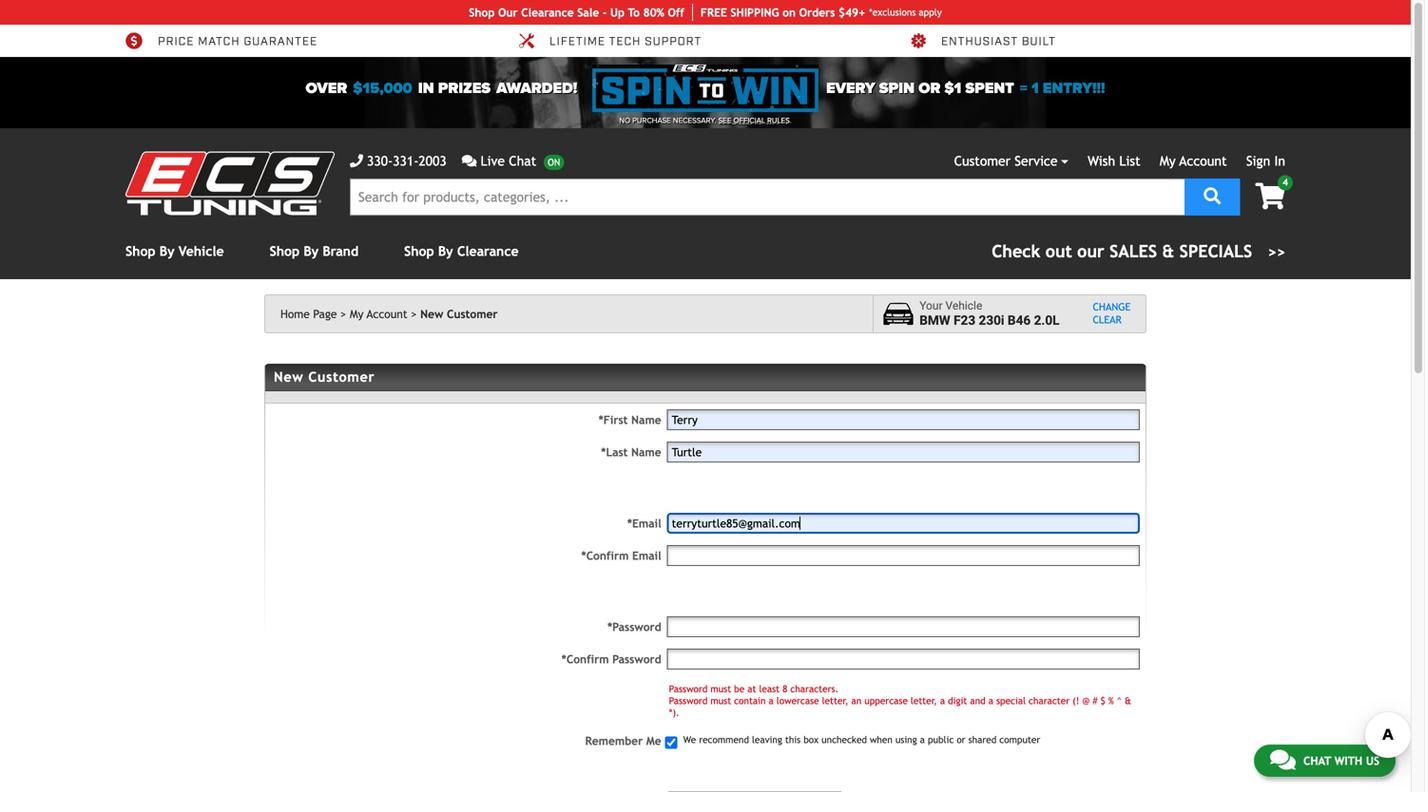 Task type: locate. For each thing, give the bounding box(es) containing it.
enthusiast built link
[[909, 32, 1056, 49]]

entry!!!
[[1043, 79, 1105, 97]]

leaving
[[752, 735, 782, 746]]

by for brand
[[304, 244, 319, 259]]

price match guarantee
[[158, 34, 318, 49]]

customer service button
[[954, 151, 1069, 171]]

1 letter, from the left
[[822, 696, 849, 707]]

live chat link
[[462, 151, 564, 171]]

1 vertical spatial comments image
[[1270, 749, 1296, 772]]

unchecked
[[822, 735, 867, 746]]

330-331-2003
[[367, 154, 447, 169]]

character
[[1029, 696, 1070, 707]]

home
[[280, 308, 310, 321]]

1 vertical spatial clearance
[[457, 244, 519, 259]]

customer down page
[[308, 369, 375, 385]]

chat left with
[[1303, 755, 1331, 768]]

enthusiast built
[[941, 34, 1056, 49]]

*Email text field
[[667, 513, 1140, 534]]

name
[[631, 414, 661, 427], [631, 446, 661, 459]]

comments image left live
[[462, 154, 477, 168]]

&
[[1162, 242, 1174, 261], [1125, 696, 1131, 707]]

or right public
[[957, 735, 966, 746]]

0 vertical spatial clearance
[[521, 6, 574, 19]]

1 horizontal spatial my account
[[1160, 154, 1227, 169]]

1 horizontal spatial customer
[[447, 308, 498, 321]]

us
[[1366, 755, 1380, 768]]

0 horizontal spatial my
[[350, 308, 364, 321]]

^
[[1117, 696, 1122, 707]]

clearance down live
[[457, 244, 519, 259]]

1 horizontal spatial vehicle
[[946, 300, 982, 313]]

my right page
[[350, 308, 364, 321]]

4 link
[[1240, 175, 1293, 212]]

my for wish list
[[1160, 154, 1176, 169]]

0 vertical spatial account
[[1179, 154, 1227, 169]]

*exclusions apply link
[[869, 5, 942, 19]]

new down "home"
[[274, 369, 304, 385]]

tech
[[609, 34, 641, 49]]

1 horizontal spatial &
[[1162, 242, 1174, 261]]

1 horizontal spatial my
[[1160, 154, 1176, 169]]

comments image for chat
[[1270, 749, 1296, 772]]

password must be at least 8 characters. password must contain a lowercase letter, an uppercase letter, a digit and a special character (! @ # $ % ^ & *).
[[669, 684, 1131, 719]]

home page
[[280, 308, 337, 321]]

2 vertical spatial customer
[[308, 369, 375, 385]]

0 horizontal spatial or
[[919, 79, 941, 97]]

clearance
[[521, 6, 574, 19], [457, 244, 519, 259]]

spin
[[879, 79, 915, 97]]

Remember Me checkbox
[[665, 737, 678, 750]]

0 vertical spatial name
[[631, 414, 661, 427]]

2 must from the top
[[711, 696, 731, 707]]

my account
[[1160, 154, 1227, 169], [350, 308, 407, 321]]

shop by clearance
[[404, 244, 519, 259]]

1 vertical spatial customer
[[447, 308, 498, 321]]

0 vertical spatial new
[[420, 308, 443, 321]]

chat inside 'link'
[[1303, 755, 1331, 768]]

vehicle inside your vehicle bmw f23 230i b46 2.0l
[[946, 300, 982, 313]]

2 by from the left
[[304, 244, 319, 259]]

vehicle down 'ecs tuning' image
[[179, 244, 224, 259]]

@
[[1082, 696, 1090, 707]]

1 vertical spatial my
[[350, 308, 364, 321]]

your
[[920, 300, 943, 313]]

account up search image
[[1179, 154, 1227, 169]]

box
[[804, 735, 819, 746]]

must left contain
[[711, 696, 731, 707]]

0 horizontal spatial my account
[[350, 308, 407, 321]]

clearance for by
[[457, 244, 519, 259]]

1 vertical spatial my account
[[350, 308, 407, 321]]

& right sales
[[1162, 242, 1174, 261]]

guarantee
[[244, 34, 318, 49]]

1 vertical spatial new customer
[[274, 369, 375, 385]]

by for vehicle
[[159, 244, 175, 259]]

lowercase
[[777, 696, 819, 707]]

1 vertical spatial name
[[631, 446, 661, 459]]

1 vertical spatial account
[[367, 308, 407, 321]]

1 horizontal spatial comments image
[[1270, 749, 1296, 772]]

free ship ping on orders $49+ *exclusions apply
[[701, 6, 942, 19]]

sales
[[1110, 242, 1157, 261]]

0 vertical spatial password
[[612, 653, 661, 666]]

331-
[[393, 154, 419, 169]]

account right page
[[367, 308, 407, 321]]

1
[[1032, 79, 1039, 97]]

1 horizontal spatial chat
[[1303, 755, 1331, 768]]

0 horizontal spatial clearance
[[457, 244, 519, 259]]

name right *last
[[631, 446, 661, 459]]

search image
[[1204, 188, 1221, 205]]

None text field
[[667, 546, 1140, 567]]

new down shop by clearance link
[[420, 308, 443, 321]]

1 vertical spatial chat
[[1303, 755, 1331, 768]]

2 horizontal spatial customer
[[954, 154, 1011, 169]]

chat with us
[[1303, 755, 1380, 768]]

1 horizontal spatial or
[[957, 735, 966, 746]]

0 horizontal spatial customer
[[308, 369, 375, 385]]

1 horizontal spatial account
[[1179, 154, 1227, 169]]

sign in link
[[1246, 154, 1285, 169]]

by down 'ecs tuning' image
[[159, 244, 175, 259]]

my right list in the right top of the page
[[1160, 154, 1176, 169]]

0 horizontal spatial chat
[[509, 154, 536, 169]]

0 vertical spatial my account link
[[1160, 154, 1227, 169]]

no
[[619, 116, 630, 126]]

by left brand
[[304, 244, 319, 259]]

*confirm
[[581, 550, 629, 563], [562, 653, 609, 666]]

comments image for live
[[462, 154, 477, 168]]

0 horizontal spatial letter,
[[822, 696, 849, 707]]

clearance right our
[[521, 6, 574, 19]]

match
[[198, 34, 240, 49]]

in
[[1274, 154, 1285, 169]]

1 vertical spatial my account link
[[350, 308, 417, 321]]

shop by brand
[[270, 244, 359, 259]]

lifetime tech support
[[550, 34, 702, 49]]

b46
[[1008, 313, 1031, 329]]

*First Name text field
[[667, 410, 1140, 431]]

*confirm down *password
[[562, 653, 609, 666]]

new customer
[[420, 308, 498, 321], [274, 369, 375, 385]]

1 vertical spatial *confirm
[[562, 653, 609, 666]]

sales & specials
[[1110, 242, 1252, 261]]

chat right live
[[509, 154, 536, 169]]

my account right page
[[350, 308, 407, 321]]

1 horizontal spatial by
[[304, 244, 319, 259]]

2 letter, from the left
[[911, 696, 937, 707]]

vehicle up f23
[[946, 300, 982, 313]]

3 by from the left
[[438, 244, 453, 259]]

0 vertical spatial vehicle
[[179, 244, 224, 259]]

1 vertical spatial must
[[711, 696, 731, 707]]

must left be
[[711, 684, 731, 695]]

sale
[[577, 6, 599, 19]]

comments image inside chat with us 'link'
[[1270, 749, 1296, 772]]

*Confirm Password password field
[[667, 649, 1140, 670]]

be
[[734, 684, 745, 695]]

*confirm for *confirm email
[[581, 550, 629, 563]]

and
[[970, 696, 986, 707]]

#
[[1093, 696, 1098, 707]]

specials
[[1180, 242, 1252, 261]]

0 horizontal spatial my account link
[[350, 308, 417, 321]]

0 vertical spatial chat
[[509, 154, 536, 169]]

my account link up search image
[[1160, 154, 1227, 169]]

by down 2003
[[438, 244, 453, 259]]

ecs tuning 'spin to win' contest logo image
[[592, 65, 819, 112]]

a right 'and'
[[988, 696, 993, 707]]

Search text field
[[350, 179, 1185, 216]]

2 name from the top
[[631, 446, 661, 459]]

0 vertical spatial my account
[[1160, 154, 1227, 169]]

characters.
[[790, 684, 839, 695]]

name right *first
[[631, 414, 661, 427]]

1 vertical spatial vehicle
[[946, 300, 982, 313]]

1 horizontal spatial letter,
[[911, 696, 937, 707]]

letter,
[[822, 696, 849, 707], [911, 696, 937, 707]]

0 vertical spatial &
[[1162, 242, 1174, 261]]

off
[[668, 6, 684, 19]]

=
[[1020, 79, 1028, 97]]

comments image inside the live chat link
[[462, 154, 477, 168]]

f23
[[954, 313, 976, 329]]

& right '^' at bottom
[[1125, 696, 1131, 707]]

0 horizontal spatial new customer
[[274, 369, 375, 385]]

1 name from the top
[[631, 414, 661, 427]]

*email
[[627, 517, 661, 531]]

new customer down shop by clearance link
[[420, 308, 498, 321]]

see official rules link
[[718, 115, 790, 126]]

comments image
[[462, 154, 477, 168], [1270, 749, 1296, 772]]

0 vertical spatial comments image
[[462, 154, 477, 168]]

by for clearance
[[438, 244, 453, 259]]

wish list
[[1088, 154, 1141, 169]]

our
[[498, 6, 518, 19]]

& inside sales & specials link
[[1162, 242, 1174, 261]]

*Last Name text field
[[667, 442, 1140, 463]]

*Password password field
[[667, 617, 1140, 638]]

or left $1
[[919, 79, 941, 97]]

0 vertical spatial customer
[[954, 154, 1011, 169]]

330-
[[367, 154, 393, 169]]

customer down shop by clearance link
[[447, 308, 498, 321]]

1 by from the left
[[159, 244, 175, 259]]

*confirm left email
[[581, 550, 629, 563]]

new customer down page
[[274, 369, 375, 385]]

shop our clearance sale - up to 80% off link
[[469, 4, 693, 21]]

shop
[[469, 6, 495, 19], [126, 244, 155, 259], [270, 244, 300, 259], [404, 244, 434, 259]]

1 horizontal spatial clearance
[[521, 6, 574, 19]]

prizes
[[438, 79, 491, 97]]

1 horizontal spatial new customer
[[420, 308, 498, 321]]

1 must from the top
[[711, 684, 731, 695]]

customer left service
[[954, 154, 1011, 169]]

1 horizontal spatial my account link
[[1160, 154, 1227, 169]]

1 vertical spatial &
[[1125, 696, 1131, 707]]

must
[[711, 684, 731, 695], [711, 696, 731, 707]]

& inside password must be at least 8 characters. password must contain a lowercase letter, an uppercase letter, a digit and a special character (! @ # $ % ^ & *).
[[1125, 696, 1131, 707]]

my account link right page
[[350, 308, 417, 321]]

0 vertical spatial must
[[711, 684, 731, 695]]

by
[[159, 244, 175, 259], [304, 244, 319, 259], [438, 244, 453, 259]]

0 horizontal spatial &
[[1125, 696, 1131, 707]]

0 horizontal spatial by
[[159, 244, 175, 259]]

0 horizontal spatial comments image
[[462, 154, 477, 168]]

shop for shop by vehicle
[[126, 244, 155, 259]]

letter, left the an
[[822, 696, 849, 707]]

sign in
[[1246, 154, 1285, 169]]

or
[[919, 79, 941, 97], [957, 735, 966, 746]]

0 horizontal spatial account
[[367, 308, 407, 321]]

letter, left digit on the right bottom of page
[[911, 696, 937, 707]]

0 vertical spatial new customer
[[420, 308, 498, 321]]

*last name
[[601, 446, 661, 459]]

in
[[418, 79, 434, 97]]

every spin or $1 spent = 1 entry!!!
[[826, 79, 1105, 97]]

0 vertical spatial my
[[1160, 154, 1176, 169]]

a right using
[[920, 735, 925, 746]]

built
[[1022, 34, 1056, 49]]

2 horizontal spatial by
[[438, 244, 453, 259]]

account
[[1179, 154, 1227, 169], [367, 308, 407, 321]]

using
[[895, 735, 917, 746]]

1 vertical spatial or
[[957, 735, 966, 746]]

0 vertical spatial *confirm
[[581, 550, 629, 563]]

*first name
[[599, 414, 661, 427]]

0 horizontal spatial new
[[274, 369, 304, 385]]

comments image left chat with us at the right of page
[[1270, 749, 1296, 772]]

my account up search image
[[1160, 154, 1227, 169]]

every
[[826, 79, 875, 97]]

*confirm password
[[562, 653, 661, 666]]



Task type: vqa. For each thing, say whether or not it's contained in the screenshot.
topmost must
yes



Task type: describe. For each thing, give the bounding box(es) containing it.
change link
[[1093, 301, 1131, 314]]

ping
[[754, 6, 779, 19]]

recommend
[[699, 735, 749, 746]]

230i
[[979, 313, 1005, 329]]

spent
[[965, 79, 1014, 97]]

(!
[[1073, 696, 1080, 707]]

shop for shop our clearance sale - up to 80% off
[[469, 6, 495, 19]]

1 horizontal spatial new
[[420, 308, 443, 321]]

a left digit on the right bottom of page
[[940, 696, 945, 707]]

*first
[[599, 414, 628, 427]]

shopping cart image
[[1255, 183, 1285, 210]]

a down least
[[769, 696, 774, 707]]

0 vertical spatial or
[[919, 79, 941, 97]]

change clear
[[1093, 301, 1131, 326]]

80%
[[643, 6, 664, 19]]

$1
[[944, 79, 961, 97]]

shop for shop by clearance
[[404, 244, 434, 259]]

my for home page
[[350, 308, 364, 321]]

shop by vehicle link
[[126, 244, 224, 259]]

my account link for home page
[[350, 308, 417, 321]]

free
[[701, 6, 727, 19]]

we recommend leaving this box unchecked when using a public or shared computer
[[680, 735, 1040, 746]]

ecs tuning image
[[126, 152, 335, 215]]

0 horizontal spatial vehicle
[[179, 244, 224, 259]]

wish
[[1088, 154, 1115, 169]]

1 vertical spatial new
[[274, 369, 304, 385]]

*exclusions
[[869, 7, 916, 18]]

account for page
[[367, 308, 407, 321]]

to
[[628, 6, 640, 19]]

name for *first name
[[631, 414, 661, 427]]

apply
[[919, 7, 942, 18]]

$49+
[[839, 6, 865, 19]]

an
[[851, 696, 862, 707]]

when
[[870, 735, 893, 746]]

shop by vehicle
[[126, 244, 224, 259]]

service
[[1015, 154, 1058, 169]]

price
[[158, 34, 194, 49]]

chat with us link
[[1254, 745, 1396, 778]]

up
[[610, 6, 625, 19]]

phone image
[[350, 154, 363, 168]]

330-331-2003 link
[[350, 151, 447, 171]]

ship
[[731, 6, 754, 19]]

4
[[1283, 177, 1288, 188]]

%
[[1108, 696, 1114, 707]]

clear
[[1093, 314, 1122, 326]]

2.0l
[[1034, 313, 1060, 329]]

no purchase necessary. see official rules .
[[619, 116, 792, 126]]

$
[[1100, 696, 1105, 707]]

rules
[[767, 116, 790, 126]]

lifetime
[[550, 34, 606, 49]]

enthusiast
[[941, 34, 1018, 49]]

*confirm for *confirm password
[[562, 653, 609, 666]]

account for list
[[1179, 154, 1227, 169]]

over $15,000 in prizes
[[306, 79, 491, 97]]

clearance for our
[[521, 6, 574, 19]]

live chat
[[481, 154, 536, 169]]

1 vertical spatial password
[[669, 684, 708, 695]]

name for *last name
[[631, 446, 661, 459]]

shop for shop by brand
[[270, 244, 300, 259]]

$15,000
[[353, 79, 412, 97]]

over
[[306, 79, 347, 97]]

uppercase
[[864, 696, 908, 707]]

at
[[748, 684, 756, 695]]

least
[[759, 684, 780, 695]]

orders
[[799, 6, 835, 19]]

-
[[603, 6, 607, 19]]

my account for list
[[1160, 154, 1227, 169]]

*confirm email
[[581, 550, 661, 563]]

remember me
[[585, 735, 661, 748]]

necessary.
[[673, 116, 716, 126]]

.
[[790, 116, 792, 126]]

remember
[[585, 735, 643, 748]]

see
[[718, 116, 732, 126]]

sales & specials link
[[992, 239, 1285, 264]]

list
[[1119, 154, 1141, 169]]

lifetime tech support link
[[517, 32, 702, 49]]

computer
[[1000, 735, 1040, 746]]

my account link for wish list
[[1160, 154, 1227, 169]]

2 vertical spatial password
[[669, 696, 708, 707]]

*password
[[608, 621, 661, 634]]

shop by clearance link
[[404, 244, 519, 259]]

sign
[[1246, 154, 1270, 169]]

your vehicle bmw f23 230i b46 2.0l
[[920, 300, 1060, 329]]

with
[[1335, 755, 1363, 768]]

customer inside dropdown button
[[954, 154, 1011, 169]]

2003
[[419, 154, 447, 169]]

customer service
[[954, 154, 1058, 169]]

my account for page
[[350, 308, 407, 321]]

purchase
[[632, 116, 671, 126]]



